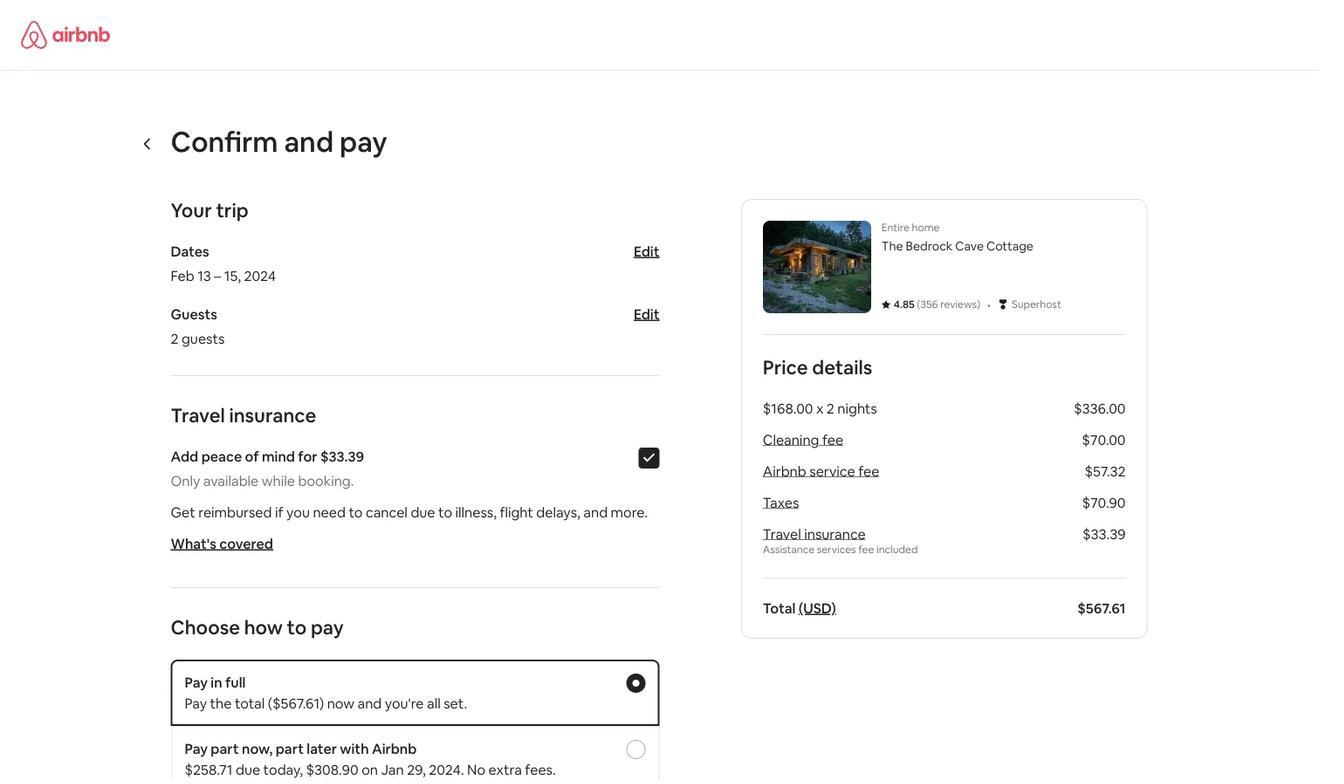 Task type: locate. For each thing, give the bounding box(es) containing it.
more.
[[611, 503, 648, 521]]

pay
[[340, 123, 388, 160], [311, 615, 344, 640]]

illness,
[[455, 503, 497, 521]]

pay inside pay part now, part later with airbnb $258.71 due today,  $308.90 on jan 29, 2024. no extra fees.
[[185, 740, 208, 758]]

1 vertical spatial pay
[[185, 695, 207, 713]]

edit button
[[634, 242, 660, 260], [634, 305, 660, 323]]

how
[[244, 615, 283, 640]]

2 left 'guests' at left
[[171, 330, 179, 348]]

2 vertical spatial and
[[358, 695, 382, 713]]

total
[[235, 695, 265, 713]]

None radio
[[627, 674, 646, 693], [627, 741, 646, 760], [627, 674, 646, 693], [627, 741, 646, 760]]

0 horizontal spatial due
[[236, 761, 260, 779]]

cleaning fee button
[[763, 431, 844, 449]]

1 vertical spatial 2
[[827, 400, 835, 417]]

pay
[[185, 674, 208, 692], [185, 695, 207, 713], [185, 740, 208, 758]]

$33.39 up booking.
[[320, 448, 364, 465]]

travel insurance button
[[763, 525, 866, 543]]

travel up add
[[171, 403, 225, 428]]

1 horizontal spatial $33.39
[[1083, 525, 1126, 543]]

to right how
[[287, 615, 307, 640]]

home
[[912, 221, 940, 234]]

1 vertical spatial and
[[584, 503, 608, 521]]

edit for dates feb 13 – 15, 2024
[[634, 242, 660, 260]]

2 right "x"
[[827, 400, 835, 417]]

pay up $258.71
[[185, 740, 208, 758]]

price
[[763, 355, 808, 380]]

assistance services fee included
[[763, 543, 918, 557]]

no
[[467, 761, 486, 779]]

0 vertical spatial insurance
[[229, 403, 316, 428]]

0 vertical spatial due
[[411, 503, 435, 521]]

1 vertical spatial fee
[[859, 462, 880, 480]]

fee right service
[[859, 462, 880, 480]]

1 horizontal spatial travel insurance
[[763, 525, 866, 543]]

3 pay from the top
[[185, 740, 208, 758]]

taxes button
[[763, 494, 799, 512]]

0 horizontal spatial part
[[211, 740, 239, 758]]

fees.
[[525, 761, 556, 779]]

1 horizontal spatial 2
[[827, 400, 835, 417]]

1 pay from the top
[[185, 674, 208, 692]]

x
[[817, 400, 824, 417]]

dates
[[171, 242, 209, 260]]

only
[[171, 472, 200, 490]]

2 horizontal spatial to
[[438, 503, 452, 521]]

need
[[313, 503, 346, 521]]

0 vertical spatial $33.39
[[320, 448, 364, 465]]

cave
[[956, 238, 984, 254]]

pay part now, part later with airbnb $258.71 due today,  $308.90 on jan 29, 2024. no extra fees.
[[185, 740, 556, 779]]

trip
[[216, 198, 249, 223]]

1 vertical spatial airbnb
[[372, 740, 417, 758]]

(usd)
[[799, 600, 836, 617]]

0 horizontal spatial 2
[[171, 330, 179, 348]]

cleaning fee
[[763, 431, 844, 449]]

all
[[427, 695, 441, 713]]

travel down taxes button
[[763, 525, 801, 543]]

edit for guests 2 guests
[[634, 305, 660, 323]]

to right need
[[349, 503, 363, 521]]

0 vertical spatial airbnb
[[763, 462, 807, 480]]

get reimbursed if you need to cancel due to illness, flight delays, and more.
[[171, 503, 648, 521]]

part up $258.71
[[211, 740, 239, 758]]

your
[[171, 198, 212, 223]]

1 horizontal spatial insurance
[[804, 525, 866, 543]]

1 edit from the top
[[634, 242, 660, 260]]

part
[[211, 740, 239, 758], [276, 740, 304, 758]]

taxes
[[763, 494, 799, 512]]

and right confirm
[[284, 123, 334, 160]]

2 edit from the top
[[634, 305, 660, 323]]

part up today,
[[276, 740, 304, 758]]

1 horizontal spatial part
[[276, 740, 304, 758]]

with
[[340, 740, 369, 758]]

0 vertical spatial travel insurance
[[171, 403, 316, 428]]

fee up service
[[823, 431, 844, 449]]

due down now,
[[236, 761, 260, 779]]

services
[[817, 543, 856, 557]]

reviews
[[941, 298, 977, 311]]

$33.39 down $70.90
[[1083, 525, 1126, 543]]

0 horizontal spatial travel insurance
[[171, 403, 316, 428]]

1 vertical spatial edit
[[634, 305, 660, 323]]

travel insurance down taxes
[[763, 525, 866, 543]]

add peace of mind for $33.39 only available while booking.
[[171, 448, 364, 490]]

0 vertical spatial travel
[[171, 403, 225, 428]]

details
[[812, 355, 873, 380]]

0 vertical spatial 2
[[171, 330, 179, 348]]

1 vertical spatial $33.39
[[1083, 525, 1126, 543]]

2 edit button from the top
[[634, 305, 660, 323]]

1 vertical spatial due
[[236, 761, 260, 779]]

to left illness,
[[438, 503, 452, 521]]

airbnb up the jan
[[372, 740, 417, 758]]

confirm
[[171, 123, 278, 160]]

what's covered
[[171, 535, 273, 553]]

2 pay from the top
[[185, 695, 207, 713]]

feb
[[171, 267, 194, 285]]

fee for services
[[859, 543, 875, 557]]

and left more.
[[584, 503, 608, 521]]

0 vertical spatial edit
[[634, 242, 660, 260]]

insurance
[[229, 403, 316, 428], [804, 525, 866, 543]]

)
[[977, 298, 981, 311]]

available
[[203, 472, 259, 490]]

pay left the in
[[185, 674, 208, 692]]

0 horizontal spatial $33.39
[[320, 448, 364, 465]]

0 horizontal spatial and
[[284, 123, 334, 160]]

2 vertical spatial fee
[[859, 543, 875, 557]]

2
[[171, 330, 179, 348], [827, 400, 835, 417]]

cottage
[[987, 238, 1034, 254]]

1 horizontal spatial and
[[358, 695, 382, 713]]

$70.00
[[1082, 431, 1126, 449]]

full
[[225, 674, 246, 692]]

$168.00 x 2 nights
[[763, 400, 877, 417]]

travel insurance up the of
[[171, 403, 316, 428]]

travel insurance
[[171, 403, 316, 428], [763, 525, 866, 543]]

edit button for dates feb 13 – 15, 2024
[[634, 242, 660, 260]]

on
[[362, 761, 378, 779]]

to
[[349, 503, 363, 521], [438, 503, 452, 521], [287, 615, 307, 640]]

pay left the
[[185, 695, 207, 713]]

airbnb up taxes button
[[763, 462, 807, 480]]

and right now
[[358, 695, 382, 713]]

your trip
[[171, 198, 249, 223]]

0 horizontal spatial airbnb
[[372, 740, 417, 758]]

fee right services at the bottom of page
[[859, 543, 875, 557]]

1 vertical spatial travel insurance
[[763, 525, 866, 543]]

4.85
[[894, 298, 915, 311]]

0 vertical spatial and
[[284, 123, 334, 160]]

delays,
[[536, 503, 581, 521]]

included
[[877, 543, 918, 557]]

fee
[[823, 431, 844, 449], [859, 462, 880, 480], [859, 543, 875, 557]]

2 horizontal spatial and
[[584, 503, 608, 521]]

0 vertical spatial edit button
[[634, 242, 660, 260]]

1 edit button from the top
[[634, 242, 660, 260]]

0 horizontal spatial insurance
[[229, 403, 316, 428]]

0 vertical spatial pay
[[185, 674, 208, 692]]

guests 2 guests
[[171, 305, 225, 348]]

set.
[[444, 695, 467, 713]]

1 horizontal spatial travel
[[763, 525, 801, 543]]

travel
[[171, 403, 225, 428], [763, 525, 801, 543]]

13
[[198, 267, 211, 285]]

2024
[[244, 267, 276, 285]]

0 horizontal spatial to
[[287, 615, 307, 640]]

due right cancel
[[411, 503, 435, 521]]

1 vertical spatial edit button
[[634, 305, 660, 323]]

2 vertical spatial pay
[[185, 740, 208, 758]]

$33.39
[[320, 448, 364, 465], [1083, 525, 1126, 543]]

cancel
[[366, 503, 408, 521]]



Task type: describe. For each thing, give the bounding box(es) containing it.
edit button for guests 2 guests
[[634, 305, 660, 323]]

while
[[262, 472, 295, 490]]

15,
[[224, 267, 241, 285]]

total (usd)
[[763, 600, 836, 617]]

and inside pay in full pay the total ($567.61) now and you're all set.
[[358, 695, 382, 713]]

$258.71
[[185, 761, 233, 779]]

$567.61
[[1078, 600, 1126, 617]]

1 vertical spatial travel
[[763, 525, 801, 543]]

if
[[275, 503, 283, 521]]

extra
[[489, 761, 522, 779]]

$70.90
[[1082, 494, 1126, 512]]

airbnb service fee
[[763, 462, 880, 480]]

entire home the bedrock cave cottage
[[882, 221, 1034, 254]]

4.85 ( 356 reviews )
[[894, 298, 981, 311]]

–
[[214, 267, 221, 285]]

1 part from the left
[[211, 740, 239, 758]]

dates feb 13 – 15, 2024
[[171, 242, 276, 285]]

guests
[[182, 330, 225, 348]]

airbnb inside pay part now, part later with airbnb $258.71 due today,  $308.90 on jan 29, 2024. no extra fees.
[[372, 740, 417, 758]]

$168.00
[[763, 400, 813, 417]]

$33.39 inside 'add peace of mind for $33.39 only available while booking.'
[[320, 448, 364, 465]]

$57.32
[[1085, 462, 1126, 480]]

fee for service
[[859, 462, 880, 480]]

airbnb service fee button
[[763, 462, 880, 480]]

entire
[[882, 221, 910, 234]]

what's covered button
[[171, 535, 273, 553]]

total
[[763, 600, 796, 617]]

now,
[[242, 740, 273, 758]]

0 vertical spatial fee
[[823, 431, 844, 449]]

1 vertical spatial insurance
[[804, 525, 866, 543]]

flight
[[500, 503, 533, 521]]

mind
[[262, 448, 295, 465]]

2 inside guests 2 guests
[[171, 330, 179, 348]]

the
[[210, 695, 232, 713]]

confirm and pay
[[171, 123, 388, 160]]

guests
[[171, 305, 217, 323]]

choose
[[171, 615, 240, 640]]

of
[[245, 448, 259, 465]]

pay in full pay the total ($567.61) now and you're all set.
[[185, 674, 467, 713]]

$336.00
[[1074, 400, 1126, 417]]

booking.
[[298, 472, 354, 490]]

jan
[[381, 761, 404, 779]]

for
[[298, 448, 317, 465]]

assistance
[[763, 543, 815, 557]]

get
[[171, 503, 195, 521]]

1 horizontal spatial to
[[349, 503, 363, 521]]

the
[[882, 238, 903, 254]]

you're
[[385, 695, 424, 713]]

nights
[[838, 400, 877, 417]]

1 horizontal spatial due
[[411, 503, 435, 521]]

pay for pay in full pay the total ($567.61) now and you're all set.
[[185, 674, 208, 692]]

reimbursed
[[198, 503, 272, 521]]

•
[[988, 296, 991, 314]]

bedrock
[[906, 238, 953, 254]]

due inside pay part now, part later with airbnb $258.71 due today,  $308.90 on jan 29, 2024. no extra fees.
[[236, 761, 260, 779]]

1 horizontal spatial airbnb
[[763, 462, 807, 480]]

choose how to pay
[[171, 615, 344, 640]]

356
[[921, 298, 938, 311]]

2024.
[[429, 761, 464, 779]]

in
[[211, 674, 222, 692]]

peace
[[201, 448, 242, 465]]

$308.90
[[306, 761, 359, 779]]

service
[[810, 462, 856, 480]]

pay for pay part now, part later with airbnb $258.71 due today,  $308.90 on jan 29, 2024. no extra fees.
[[185, 740, 208, 758]]

today,
[[263, 761, 303, 779]]

superhost
[[1012, 298, 1062, 311]]

cleaning
[[763, 431, 819, 449]]

back image
[[141, 137, 155, 151]]

2 part from the left
[[276, 740, 304, 758]]

now
[[327, 695, 355, 713]]

(usd) button
[[799, 600, 836, 617]]

(
[[917, 298, 921, 311]]

price details
[[763, 355, 873, 380]]

($567.61)
[[268, 695, 324, 713]]

29,
[[407, 761, 426, 779]]

0 vertical spatial pay
[[340, 123, 388, 160]]

1 vertical spatial pay
[[311, 615, 344, 640]]

add
[[171, 448, 198, 465]]

you
[[287, 503, 310, 521]]

0 horizontal spatial travel
[[171, 403, 225, 428]]



Task type: vqa. For each thing, say whether or not it's contained in the screenshot.


